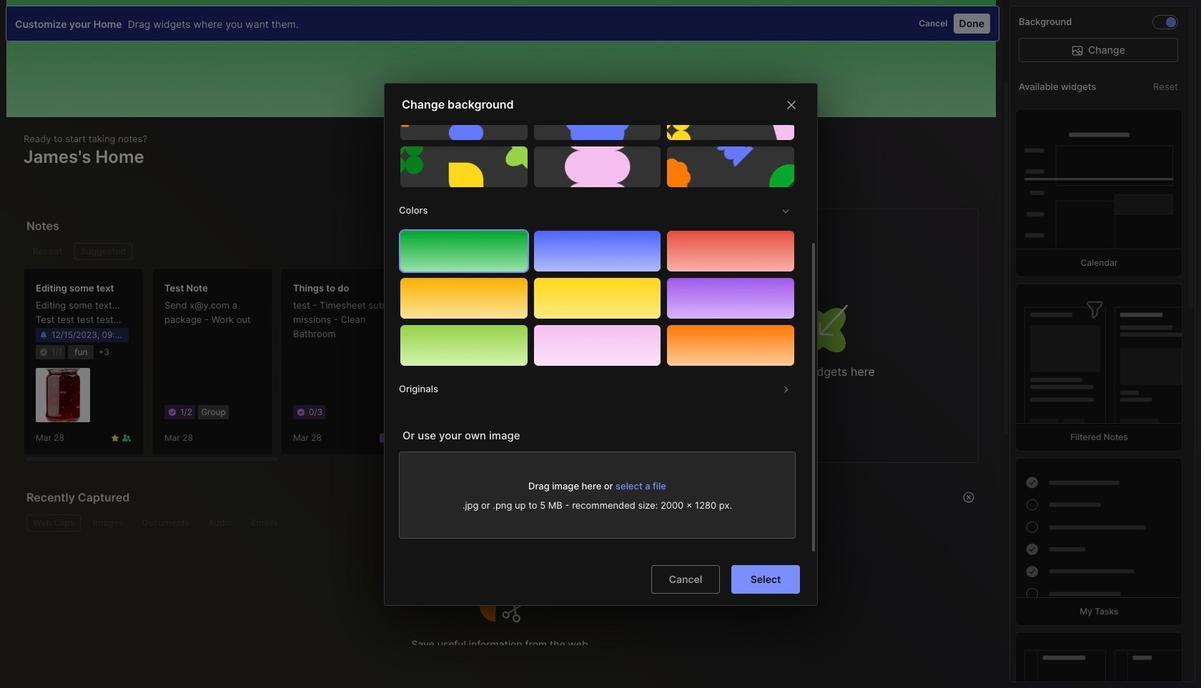 Task type: locate. For each thing, give the bounding box(es) containing it.
close image
[[783, 96, 800, 113]]



Task type: vqa. For each thing, say whether or not it's contained in the screenshot.
More actions image on the top
no



